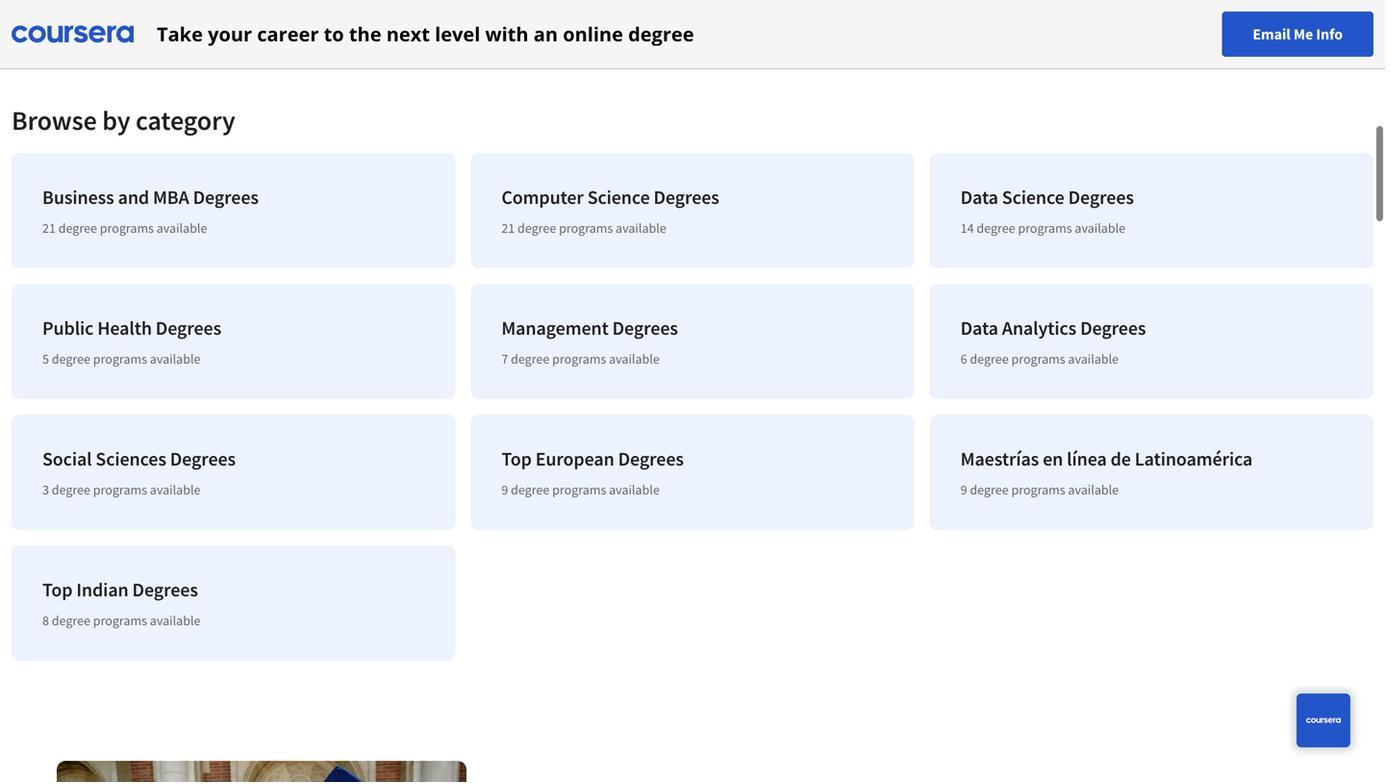 Task type: describe. For each thing, give the bounding box(es) containing it.
business
[[42, 185, 114, 209]]

social
[[42, 447, 92, 471]]

degree right online
[[628, 21, 694, 47]]

latinoamérica
[[1135, 447, 1253, 471]]

degree for data analytics degrees
[[970, 350, 1009, 368]]

programs for social sciences degrees
[[93, 481, 147, 498]]

8 degree programs available
[[42, 612, 201, 629]]

21 degree programs available for science
[[502, 219, 667, 237]]

degree for public health degrees
[[52, 350, 90, 368]]

programs for computer science degrees
[[559, 219, 613, 237]]

data for data science degrees
[[961, 185, 999, 209]]

degree for data science degrees
[[977, 219, 1016, 237]]

browse by category
[[12, 103, 235, 137]]

list containing business and mba degrees
[[4, 145, 1382, 669]]

degrees for public health degrees
[[156, 316, 221, 340]]

maestrías
[[961, 447, 1039, 471]]

5
[[42, 350, 49, 368]]

6
[[961, 350, 968, 368]]

available for top european degrees
[[609, 481, 660, 498]]

7 degree programs available
[[502, 350, 660, 368]]

analytics
[[1002, 316, 1077, 340]]

public
[[42, 316, 94, 340]]

en
[[1043, 447, 1064, 471]]

programs for data science degrees
[[1018, 219, 1073, 237]]

next
[[387, 21, 430, 47]]

sciences
[[96, 447, 166, 471]]

línea
[[1067, 447, 1107, 471]]

available for social sciences degrees
[[150, 481, 201, 498]]

available for data science degrees
[[1075, 219, 1126, 237]]

programs for maestrías en línea de latinoamérica
[[1012, 481, 1066, 498]]

email
[[1253, 25, 1291, 44]]

programs for top indian degrees
[[93, 612, 147, 629]]

5 degree programs available
[[42, 350, 201, 368]]

top for top indian degrees
[[42, 578, 73, 602]]

degrees for computer science degrees
[[654, 185, 720, 209]]

programs for management degrees
[[552, 350, 607, 368]]

programs for business and mba degrees
[[100, 219, 154, 237]]

6 degree programs available
[[961, 350, 1119, 368]]

management
[[502, 316, 609, 340]]

1 list from the top
[[4, 0, 1382, 64]]

european
[[536, 447, 615, 471]]

management degrees
[[502, 316, 678, 340]]

mba
[[153, 185, 189, 209]]

category
[[136, 103, 235, 137]]

social sciences degrees
[[42, 447, 236, 471]]

data for data analytics degrees
[[961, 316, 999, 340]]

take
[[157, 21, 203, 47]]

available for business and mba degrees
[[157, 219, 207, 237]]

maestrías en línea de latinoamérica
[[961, 447, 1253, 471]]

coursera image
[[12, 19, 134, 50]]

business and mba degrees
[[42, 185, 259, 209]]

7
[[502, 350, 508, 368]]

browse
[[12, 103, 97, 137]]

degrees for data analytics degrees
[[1081, 316, 1146, 340]]

8
[[42, 612, 49, 629]]

level
[[435, 21, 480, 47]]

degrees for top european degrees
[[618, 447, 684, 471]]

email me info
[[1253, 25, 1343, 44]]

degree for social sciences degrees
[[52, 481, 90, 498]]

degrees for data science degrees
[[1069, 185, 1134, 209]]

9 for maestrías
[[961, 481, 968, 498]]

9 degree programs available for en
[[961, 481, 1119, 498]]



Task type: locate. For each thing, give the bounding box(es) containing it.
programs for data analytics degrees
[[1012, 350, 1066, 368]]

email me info button
[[1222, 12, 1374, 57]]

top european degrees
[[502, 447, 684, 471]]

9
[[502, 481, 508, 498], [961, 481, 968, 498]]

1 vertical spatial top
[[42, 578, 73, 602]]

degree right 3
[[52, 481, 90, 498]]

career
[[257, 21, 319, 47]]

2 science from the left
[[1002, 185, 1065, 209]]

available down línea
[[1069, 481, 1119, 498]]

programs
[[100, 219, 154, 237], [559, 219, 613, 237], [1018, 219, 1073, 237], [93, 350, 147, 368], [552, 350, 607, 368], [1012, 350, 1066, 368], [93, 481, 147, 498], [552, 481, 607, 498], [1012, 481, 1066, 498], [93, 612, 147, 629]]

21 degree programs available for and
[[42, 219, 207, 237]]

0 horizontal spatial top
[[42, 578, 73, 602]]

programs for public health degrees
[[93, 350, 147, 368]]

2 list from the top
[[4, 145, 1382, 669]]

1 horizontal spatial science
[[1002, 185, 1065, 209]]

top up 8
[[42, 578, 73, 602]]

9 down the top european degrees
[[502, 481, 508, 498]]

degree for top indian degrees
[[52, 612, 90, 629]]

0 vertical spatial top
[[502, 447, 532, 471]]

0 horizontal spatial 9
[[502, 481, 508, 498]]

de
[[1111, 447, 1131, 471]]

online
[[563, 21, 623, 47]]

available down data analytics degrees
[[1069, 350, 1119, 368]]

programs down health
[[93, 350, 147, 368]]

9 degree programs available down en
[[961, 481, 1119, 498]]

9 degree programs available
[[502, 481, 660, 498], [961, 481, 1119, 498]]

programs down analytics
[[1012, 350, 1066, 368]]

degree right 5
[[52, 350, 90, 368]]

degrees for social sciences degrees
[[170, 447, 236, 471]]

me
[[1294, 25, 1314, 44]]

1 data from the top
[[961, 185, 999, 209]]

degree for computer science degrees
[[518, 219, 556, 237]]

0 vertical spatial list
[[4, 0, 1382, 64]]

degree down "european"
[[511, 481, 550, 498]]

programs down "european"
[[552, 481, 607, 498]]

public health degrees
[[42, 316, 221, 340]]

available down computer science degrees
[[616, 219, 667, 237]]

science
[[588, 185, 650, 209], [1002, 185, 1065, 209]]

2 21 degree programs available from the left
[[502, 219, 667, 237]]

programs down data science degrees
[[1018, 219, 1073, 237]]

9 degree programs available down "european"
[[502, 481, 660, 498]]

2 21 from the left
[[502, 219, 515, 237]]

14 degree programs available
[[961, 219, 1126, 237]]

the
[[349, 21, 382, 47]]

degree for top european degrees
[[511, 481, 550, 498]]

and
[[118, 185, 149, 209]]

0 horizontal spatial science
[[588, 185, 650, 209]]

21 down business
[[42, 219, 56, 237]]

21 for business
[[42, 219, 56, 237]]

programs down top indian degrees
[[93, 612, 147, 629]]

top for top european degrees
[[502, 447, 532, 471]]

degree
[[628, 21, 694, 47], [58, 219, 97, 237], [518, 219, 556, 237], [977, 219, 1016, 237], [52, 350, 90, 368], [511, 350, 550, 368], [970, 350, 1009, 368], [52, 481, 90, 498], [511, 481, 550, 498], [970, 481, 1009, 498], [52, 612, 90, 629]]

data up 14
[[961, 185, 999, 209]]

info
[[1317, 25, 1343, 44]]

science right computer
[[588, 185, 650, 209]]

21 degree programs available down computer science degrees
[[502, 219, 667, 237]]

1 9 from the left
[[502, 481, 508, 498]]

available down social sciences degrees
[[150, 481, 201, 498]]

your
[[208, 21, 252, 47]]

available
[[157, 219, 207, 237], [616, 219, 667, 237], [1075, 219, 1126, 237], [150, 350, 201, 368], [609, 350, 660, 368], [1069, 350, 1119, 368], [150, 481, 201, 498], [609, 481, 660, 498], [1069, 481, 1119, 498], [150, 612, 201, 629]]

programs down management degrees
[[552, 350, 607, 368]]

degree down maestrías
[[970, 481, 1009, 498]]

degree down business
[[58, 219, 97, 237]]

degree right 8
[[52, 612, 90, 629]]

science up 14 degree programs available at top
[[1002, 185, 1065, 209]]

1 21 from the left
[[42, 219, 56, 237]]

available down public health degrees
[[150, 350, 201, 368]]

9 degree programs available for european
[[502, 481, 660, 498]]

degree for maestrías en línea de latinoamérica
[[970, 481, 1009, 498]]

degree right 6
[[970, 350, 1009, 368]]

1 horizontal spatial 21 degree programs available
[[502, 219, 667, 237]]

available for maestrías en línea de latinoamérica
[[1069, 481, 1119, 498]]

computer
[[502, 185, 584, 209]]

top left "european"
[[502, 447, 532, 471]]

available down mba
[[157, 219, 207, 237]]

1 21 degree programs available from the left
[[42, 219, 207, 237]]

science for computer
[[588, 185, 650, 209]]

available for public health degrees
[[150, 350, 201, 368]]

top
[[502, 447, 532, 471], [42, 578, 73, 602]]

health
[[97, 316, 152, 340]]

data science degrees
[[961, 185, 1134, 209]]

data analytics degrees
[[961, 316, 1146, 340]]

available down top indian degrees
[[150, 612, 201, 629]]

0 horizontal spatial 9 degree programs available
[[502, 481, 660, 498]]

available down management degrees
[[609, 350, 660, 368]]

degree down computer
[[518, 219, 556, 237]]

degree right 7
[[511, 350, 550, 368]]

degree for business and mba degrees
[[58, 219, 97, 237]]

1 horizontal spatial top
[[502, 447, 532, 471]]

programs down sciences
[[93, 481, 147, 498]]

degrees for top indian degrees
[[132, 578, 198, 602]]

degrees
[[193, 185, 259, 209], [654, 185, 720, 209], [1069, 185, 1134, 209], [156, 316, 221, 340], [613, 316, 678, 340], [1081, 316, 1146, 340], [170, 447, 236, 471], [618, 447, 684, 471], [132, 578, 198, 602]]

1 horizontal spatial 9
[[961, 481, 968, 498]]

list
[[4, 0, 1382, 64], [4, 145, 1382, 669]]

indian
[[76, 578, 129, 602]]

available down the top european degrees
[[609, 481, 660, 498]]

programs down en
[[1012, 481, 1066, 498]]

data
[[961, 185, 999, 209], [961, 316, 999, 340]]

available for top indian degrees
[[150, 612, 201, 629]]

1 science from the left
[[588, 185, 650, 209]]

an
[[534, 21, 558, 47]]

with
[[485, 21, 529, 47]]

available for management degrees
[[609, 350, 660, 368]]

computer science degrees
[[502, 185, 720, 209]]

programs for top european degrees
[[552, 481, 607, 498]]

21 degree programs available down the and
[[42, 219, 207, 237]]

degree right 14
[[977, 219, 1016, 237]]

degree for management degrees
[[511, 350, 550, 368]]

0 horizontal spatial 21 degree programs available
[[42, 219, 207, 237]]

available for data analytics degrees
[[1069, 350, 1119, 368]]

9 down maestrías
[[961, 481, 968, 498]]

available for computer science degrees
[[616, 219, 667, 237]]

21
[[42, 219, 56, 237], [502, 219, 515, 237]]

3
[[42, 481, 49, 498]]

affordable tuition image
[[57, 761, 467, 782]]

take your career to the next level with an online degree
[[157, 21, 694, 47]]

2 9 from the left
[[961, 481, 968, 498]]

programs down the and
[[100, 219, 154, 237]]

science for data
[[1002, 185, 1065, 209]]

0 vertical spatial data
[[961, 185, 999, 209]]

1 horizontal spatial 9 degree programs available
[[961, 481, 1119, 498]]

2 data from the top
[[961, 316, 999, 340]]

21 for computer
[[502, 219, 515, 237]]

9 for top
[[502, 481, 508, 498]]

1 vertical spatial data
[[961, 316, 999, 340]]

0 horizontal spatial 21
[[42, 219, 56, 237]]

21 degree programs available
[[42, 219, 207, 237], [502, 219, 667, 237]]

available down data science degrees
[[1075, 219, 1126, 237]]

programs down computer science degrees
[[559, 219, 613, 237]]

2 9 degree programs available from the left
[[961, 481, 1119, 498]]

1 vertical spatial list
[[4, 145, 1382, 669]]

1 9 degree programs available from the left
[[502, 481, 660, 498]]

21 down computer
[[502, 219, 515, 237]]

by
[[102, 103, 130, 137]]

top indian degrees
[[42, 578, 198, 602]]

3 degree programs available
[[42, 481, 201, 498]]

to
[[324, 21, 344, 47]]

14
[[961, 219, 974, 237]]

1 horizontal spatial 21
[[502, 219, 515, 237]]

data up 6
[[961, 316, 999, 340]]



Task type: vqa. For each thing, say whether or not it's contained in the screenshot.
the Degrees associated with Data Analytics Degrees
yes



